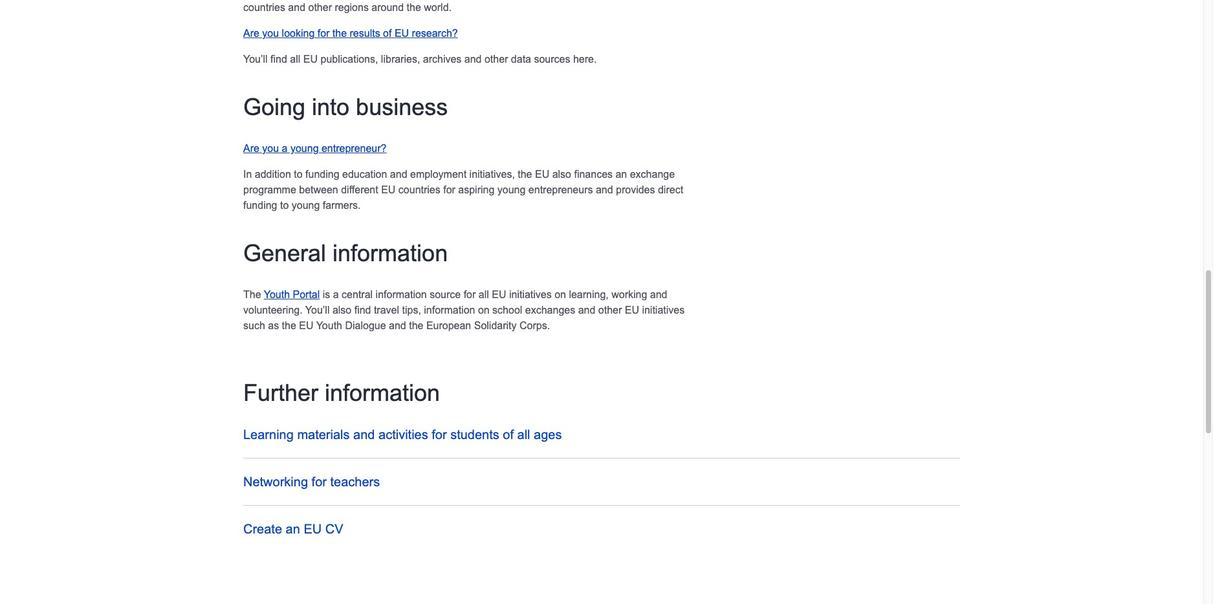 Task type: vqa. For each thing, say whether or not it's contained in the screenshot.
"Data"
yes



Task type: describe. For each thing, give the bounding box(es) containing it.
networking for teachers
[[243, 475, 380, 489]]

teachers
[[330, 475, 380, 489]]

also inside the 'in addition to funding education and employment initiatives, the eu also finances an exchange programme between different eu countries for aspiring young entrepreneurs and provides direct funding to young farmers.'
[[552, 169, 571, 180]]

the down tips,
[[409, 320, 423, 331]]

eu up school
[[492, 289, 506, 300]]

volunteering.
[[243, 305, 303, 316]]

0 horizontal spatial all
[[290, 54, 300, 65]]

1 horizontal spatial funding
[[305, 169, 339, 180]]

libraries,
[[381, 54, 420, 65]]

eu down education
[[381, 185, 396, 196]]

into
[[312, 94, 349, 121]]

school
[[492, 305, 522, 316]]

2 vertical spatial young
[[292, 200, 320, 211]]

general information
[[243, 240, 448, 267]]

find inside is a central information source for all eu initiatives on learning, working and volunteering. you'll also find travel tips, information on school exchanges and other eu initiatives such as the eu youth dialogue and the european solidarity corps.
[[354, 305, 371, 316]]

for inside the 'in addition to funding education and employment initiatives, the eu also finances an exchange programme between different eu countries for aspiring young entrepreneurs and provides direct funding to young farmers.'
[[443, 185, 455, 196]]

further information
[[243, 380, 440, 406]]

are you looking for the results of eu research?
[[243, 28, 458, 39]]

for right looking
[[318, 28, 330, 39]]

are you looking for the results of eu research? link
[[243, 28, 458, 39]]

travel
[[374, 305, 399, 316]]

learning
[[243, 428, 294, 442]]

entrepreneur?
[[322, 143, 387, 154]]

different
[[341, 185, 378, 196]]

for left teachers
[[312, 475, 327, 489]]

exchanges
[[525, 305, 575, 316]]

european
[[426, 320, 471, 331]]

you'll inside is a central information source for all eu initiatives on learning, working and volunteering. you'll also find travel tips, information on school exchanges and other eu initiatives such as the eu youth dialogue and the european solidarity corps.
[[305, 305, 330, 316]]

0 vertical spatial on
[[555, 289, 566, 300]]

all inside is a central information source for all eu initiatives on learning, working and volunteering. you'll also find travel tips, information on school exchanges and other eu initiatives such as the eu youth dialogue and the european solidarity corps.
[[479, 289, 489, 300]]

0 vertical spatial youth
[[264, 289, 290, 300]]

0 horizontal spatial find
[[271, 54, 287, 65]]

dialogue
[[345, 320, 386, 331]]

data
[[511, 54, 531, 65]]

such
[[243, 320, 265, 331]]

activities
[[379, 428, 428, 442]]

is
[[323, 289, 330, 300]]

learning materials and activities for students of all ages
[[243, 428, 562, 442]]

eu down looking
[[303, 54, 318, 65]]

youth portal link
[[264, 289, 320, 300]]

learning materials and activities for students of all ages link
[[243, 428, 562, 442]]

the right as
[[282, 320, 296, 331]]

0 horizontal spatial to
[[280, 200, 289, 211]]

aspiring
[[458, 185, 495, 196]]

also inside is a central information source for all eu initiatives on learning, working and volunteering. you'll also find travel tips, information on school exchanges and other eu initiatives such as the eu youth dialogue and the european solidarity corps.
[[333, 305, 352, 316]]

networking
[[243, 475, 308, 489]]

materials
[[297, 428, 350, 442]]

results
[[350, 28, 380, 39]]

1 vertical spatial an
[[286, 522, 300, 536]]

tips,
[[402, 305, 421, 316]]

are for are you a young entrepreneur?
[[243, 143, 259, 154]]

and right archives
[[464, 54, 482, 65]]

eu up entrepreneurs
[[535, 169, 549, 180]]

information up "learning materials and activities for students of all ages" link
[[325, 380, 440, 406]]

0 vertical spatial a
[[282, 143, 288, 154]]

of for all
[[503, 428, 514, 442]]

0 horizontal spatial other
[[485, 54, 508, 65]]

corps.
[[520, 320, 550, 331]]

learning,
[[569, 289, 609, 300]]

initiatives,
[[470, 169, 515, 180]]

exchange
[[630, 169, 675, 180]]

provides
[[616, 185, 655, 196]]

and down the learning,
[[578, 305, 596, 316]]

are you a young entrepreneur? link
[[243, 143, 387, 154]]

research?
[[412, 28, 458, 39]]

finances
[[574, 169, 613, 180]]

are you a young entrepreneur?
[[243, 143, 387, 154]]

you for a
[[262, 143, 279, 154]]

other inside is a central information source for all eu initiatives on learning, working and volunteering. you'll also find travel tips, information on school exchanges and other eu initiatives such as the eu youth dialogue and the european solidarity corps.
[[598, 305, 622, 316]]

in
[[243, 169, 252, 180]]

0 horizontal spatial on
[[478, 305, 490, 316]]

information up central on the left top
[[333, 240, 448, 267]]



Task type: locate. For each thing, give the bounding box(es) containing it.
the inside the 'in addition to funding education and employment initiatives, the eu also finances an exchange programme between different eu countries for aspiring young entrepreneurs and provides direct funding to young farmers.'
[[518, 169, 532, 180]]

funding down programme at top left
[[243, 200, 277, 211]]

1 vertical spatial find
[[354, 305, 371, 316]]

and left activities
[[353, 428, 375, 442]]

initiatives
[[509, 289, 552, 300], [642, 305, 685, 316]]

1 vertical spatial all
[[479, 289, 489, 300]]

0 horizontal spatial initiatives
[[509, 289, 552, 300]]

young down initiatives,
[[497, 185, 526, 196]]

of right students
[[503, 428, 514, 442]]

1 vertical spatial to
[[280, 200, 289, 211]]

are for are you looking for the results of eu research?
[[243, 28, 259, 39]]

1 vertical spatial young
[[497, 185, 526, 196]]

the
[[243, 289, 261, 300]]

countries
[[398, 185, 440, 196]]

looking
[[282, 28, 315, 39]]

find up dialogue
[[354, 305, 371, 316]]

publications,
[[321, 54, 378, 65]]

youth inside is a central information source for all eu initiatives on learning, working and volunteering. you'll also find travel tips, information on school exchanges and other eu initiatives such as the eu youth dialogue and the european solidarity corps.
[[316, 320, 342, 331]]

initiatives down the working
[[642, 305, 685, 316]]

an
[[616, 169, 627, 180], [286, 522, 300, 536]]

other
[[485, 54, 508, 65], [598, 305, 622, 316]]

cv
[[325, 522, 343, 536]]

a right is
[[333, 289, 339, 300]]

1 vertical spatial youth
[[316, 320, 342, 331]]

0 horizontal spatial funding
[[243, 200, 277, 211]]

2 horizontal spatial all
[[517, 428, 530, 442]]

find
[[271, 54, 287, 65], [354, 305, 371, 316]]

for
[[318, 28, 330, 39], [443, 185, 455, 196], [464, 289, 476, 300], [432, 428, 447, 442], [312, 475, 327, 489]]

an up the provides
[[616, 169, 627, 180]]

young up the addition
[[290, 143, 319, 154]]

of right results
[[383, 28, 392, 39]]

1 are from the top
[[243, 28, 259, 39]]

you'll find all eu publications, libraries, archives and other data sources here.
[[243, 54, 597, 65]]

other left the data on the left top of page
[[485, 54, 508, 65]]

0 horizontal spatial a
[[282, 143, 288, 154]]

education
[[342, 169, 387, 180]]

source
[[430, 289, 461, 300]]

1 horizontal spatial also
[[552, 169, 571, 180]]

1 vertical spatial a
[[333, 289, 339, 300]]

addition
[[255, 169, 291, 180]]

2 you from the top
[[262, 143, 279, 154]]

are up in
[[243, 143, 259, 154]]

initiatives up exchanges
[[509, 289, 552, 300]]

also down central on the left top
[[333, 305, 352, 316]]

0 vertical spatial you'll
[[243, 54, 268, 65]]

0 vertical spatial to
[[294, 169, 303, 180]]

1 horizontal spatial all
[[479, 289, 489, 300]]

students
[[450, 428, 499, 442]]

eu down portal
[[299, 320, 314, 331]]

1 horizontal spatial other
[[598, 305, 622, 316]]

further
[[243, 380, 318, 406]]

you
[[262, 28, 279, 39], [262, 143, 279, 154]]

for right source
[[464, 289, 476, 300]]

1 horizontal spatial an
[[616, 169, 627, 180]]

eu down the working
[[625, 305, 639, 316]]

youth down is
[[316, 320, 342, 331]]

young down between
[[292, 200, 320, 211]]

1 you from the top
[[262, 28, 279, 39]]

1 vertical spatial of
[[503, 428, 514, 442]]

0 vertical spatial also
[[552, 169, 571, 180]]

for down the employment
[[443, 185, 455, 196]]

eu
[[395, 28, 409, 39], [303, 54, 318, 65], [535, 169, 549, 180], [381, 185, 396, 196], [492, 289, 506, 300], [625, 305, 639, 316], [299, 320, 314, 331], [304, 522, 322, 536]]

0 vertical spatial other
[[485, 54, 508, 65]]

central
[[342, 289, 373, 300]]

0 vertical spatial an
[[616, 169, 627, 180]]

create an eu cv link
[[243, 522, 343, 536]]

young
[[290, 143, 319, 154], [497, 185, 526, 196], [292, 200, 320, 211]]

eu up libraries,
[[395, 28, 409, 39]]

1 horizontal spatial on
[[555, 289, 566, 300]]

1 vertical spatial on
[[478, 305, 490, 316]]

1 vertical spatial you
[[262, 143, 279, 154]]

create an eu cv
[[243, 522, 343, 536]]

also up entrepreneurs
[[552, 169, 571, 180]]

youth
[[264, 289, 290, 300], [316, 320, 342, 331]]

for left students
[[432, 428, 447, 442]]

and
[[464, 54, 482, 65], [390, 169, 407, 180], [596, 185, 613, 196], [650, 289, 667, 300], [578, 305, 596, 316], [389, 320, 406, 331], [353, 428, 375, 442]]

all
[[290, 54, 300, 65], [479, 289, 489, 300], [517, 428, 530, 442]]

the right initiatives,
[[518, 169, 532, 180]]

a
[[282, 143, 288, 154], [333, 289, 339, 300]]

networking for teachers link
[[243, 475, 380, 489]]

ages
[[534, 428, 562, 442]]

general
[[243, 240, 326, 267]]

all down looking
[[290, 54, 300, 65]]

information up tips,
[[376, 289, 427, 300]]

you up the addition
[[262, 143, 279, 154]]

0 vertical spatial funding
[[305, 169, 339, 180]]

and down travel on the left bottom of the page
[[389, 320, 406, 331]]

as
[[268, 320, 279, 331]]

0 horizontal spatial you'll
[[243, 54, 268, 65]]

the
[[332, 28, 347, 39], [518, 169, 532, 180], [282, 320, 296, 331], [409, 320, 423, 331]]

on up exchanges
[[555, 289, 566, 300]]

is a central information source for all eu initiatives on learning, working and volunteering. you'll also find travel tips, information on school exchanges and other eu initiatives such as the eu youth dialogue and the european solidarity corps.
[[243, 289, 685, 331]]

1 horizontal spatial you'll
[[305, 305, 330, 316]]

portal
[[293, 289, 320, 300]]

business
[[356, 94, 448, 121]]

going
[[243, 94, 305, 121]]

1 vertical spatial initiatives
[[642, 305, 685, 316]]

on
[[555, 289, 566, 300], [478, 305, 490, 316]]

a inside is a central information source for all eu initiatives on learning, working and volunteering. you'll also find travel tips, information on school exchanges and other eu initiatives such as the eu youth dialogue and the european solidarity corps.
[[333, 289, 339, 300]]

a up the addition
[[282, 143, 288, 154]]

2 vertical spatial all
[[517, 428, 530, 442]]

here.
[[573, 54, 597, 65]]

you'll
[[243, 54, 268, 65], [305, 305, 330, 316]]

0 horizontal spatial also
[[333, 305, 352, 316]]

information up european
[[424, 305, 475, 316]]

0 vertical spatial initiatives
[[509, 289, 552, 300]]

an inside the 'in addition to funding education and employment initiatives, the eu also finances an exchange programme between different eu countries for aspiring young entrepreneurs and provides direct funding to young farmers.'
[[616, 169, 627, 180]]

0 vertical spatial of
[[383, 28, 392, 39]]

the left results
[[332, 28, 347, 39]]

0 vertical spatial are
[[243, 28, 259, 39]]

1 horizontal spatial a
[[333, 289, 339, 300]]

0 horizontal spatial of
[[383, 28, 392, 39]]

1 vertical spatial are
[[243, 143, 259, 154]]

solidarity
[[474, 320, 517, 331]]

1 vertical spatial other
[[598, 305, 622, 316]]

also
[[552, 169, 571, 180], [333, 305, 352, 316]]

for inside is a central information source for all eu initiatives on learning, working and volunteering. you'll also find travel tips, information on school exchanges and other eu initiatives such as the eu youth dialogue and the european solidarity corps.
[[464, 289, 476, 300]]

are
[[243, 28, 259, 39], [243, 143, 259, 154]]

0 horizontal spatial an
[[286, 522, 300, 536]]

are left looking
[[243, 28, 259, 39]]

find down looking
[[271, 54, 287, 65]]

1 vertical spatial also
[[333, 305, 352, 316]]

an right create
[[286, 522, 300, 536]]

working
[[612, 289, 647, 300]]

all left ages
[[517, 428, 530, 442]]

1 horizontal spatial to
[[294, 169, 303, 180]]

1 vertical spatial funding
[[243, 200, 277, 211]]

farmers.
[[323, 200, 361, 211]]

going into business
[[243, 94, 448, 121]]

1 horizontal spatial initiatives
[[642, 305, 685, 316]]

information
[[333, 240, 448, 267], [376, 289, 427, 300], [424, 305, 475, 316], [325, 380, 440, 406]]

other down the working
[[598, 305, 622, 316]]

2 are from the top
[[243, 143, 259, 154]]

to down programme at top left
[[280, 200, 289, 211]]

funding up between
[[305, 169, 339, 180]]

you for looking
[[262, 28, 279, 39]]

0 vertical spatial find
[[271, 54, 287, 65]]

0 vertical spatial all
[[290, 54, 300, 65]]

1 horizontal spatial find
[[354, 305, 371, 316]]

in addition to funding education and employment initiatives, the eu also finances an exchange programme between different eu countries for aspiring young entrepreneurs and provides direct funding to young farmers.
[[243, 169, 683, 211]]

0 vertical spatial you
[[262, 28, 279, 39]]

1 vertical spatial you'll
[[305, 305, 330, 316]]

you'll up going
[[243, 54, 268, 65]]

programme
[[243, 185, 296, 196]]

and up the "countries"
[[390, 169, 407, 180]]

between
[[299, 185, 338, 196]]

archives
[[423, 54, 462, 65]]

and right the working
[[650, 289, 667, 300]]

and down finances
[[596, 185, 613, 196]]

you'll down is
[[305, 305, 330, 316]]

0 vertical spatial young
[[290, 143, 319, 154]]

the youth portal
[[243, 289, 320, 300]]

funding
[[305, 169, 339, 180], [243, 200, 277, 211]]

create
[[243, 522, 282, 536]]

to
[[294, 169, 303, 180], [280, 200, 289, 211]]

sources
[[534, 54, 570, 65]]

on up solidarity
[[478, 305, 490, 316]]

youth up volunteering.
[[264, 289, 290, 300]]

1 horizontal spatial youth
[[316, 320, 342, 331]]

of for eu
[[383, 28, 392, 39]]

direct
[[658, 185, 683, 196]]

all up solidarity
[[479, 289, 489, 300]]

of
[[383, 28, 392, 39], [503, 428, 514, 442]]

entrepreneurs
[[529, 185, 593, 196]]

eu left the cv
[[304, 522, 322, 536]]

0 horizontal spatial youth
[[264, 289, 290, 300]]

you left looking
[[262, 28, 279, 39]]

employment
[[410, 169, 467, 180]]

to right the addition
[[294, 169, 303, 180]]

1 horizontal spatial of
[[503, 428, 514, 442]]



